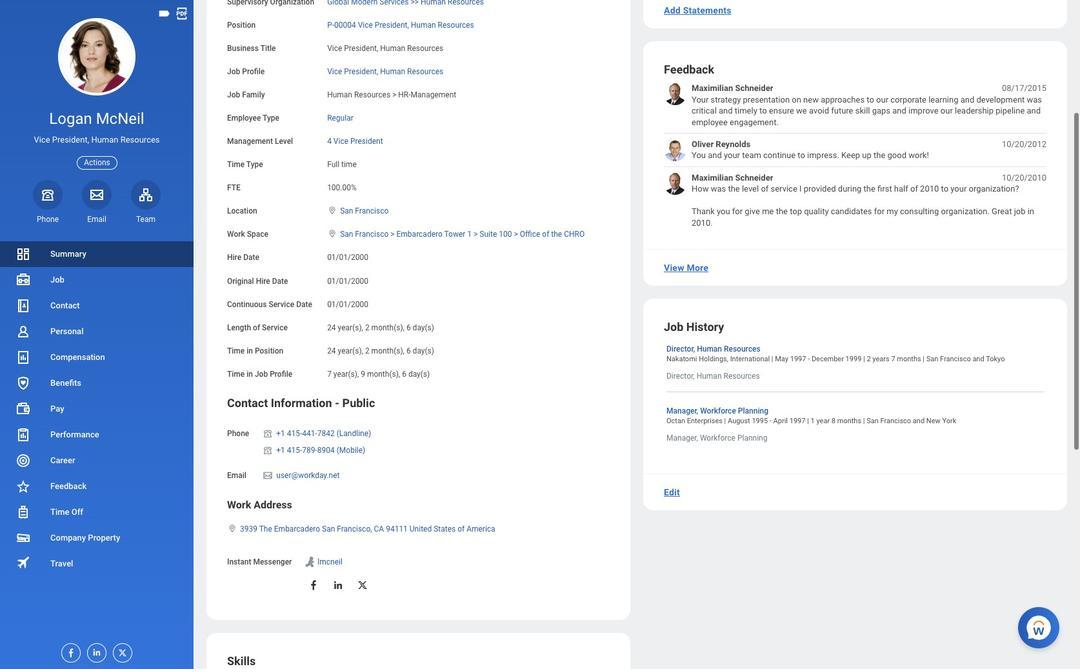 Task type: locate. For each thing, give the bounding box(es) containing it.
vice president, human resources down logan mcneil
[[34, 135, 160, 145]]

lmcneil link
[[318, 555, 343, 567]]

work for work space
[[227, 230, 245, 239]]

2 up 'time in position' element at the left of page
[[365, 323, 370, 332]]

1 24 year(s), 2 month(s), 6 day(s) from the top
[[327, 323, 434, 332]]

performance image
[[15, 427, 31, 443]]

1 horizontal spatial our
[[941, 106, 953, 116]]

2 inside length of service "element"
[[365, 323, 370, 332]]

type
[[263, 114, 279, 123], [246, 160, 263, 169]]

location image
[[327, 206, 338, 215], [227, 524, 238, 533]]

0 vertical spatial planning
[[738, 406, 769, 415]]

3 01/01/2000 from the top
[[327, 300, 368, 309]]

1 horizontal spatial for
[[874, 207, 885, 216]]

2 24 from the top
[[327, 346, 336, 355]]

1995
[[752, 417, 768, 425]]

+1 415-441-7842 (landline) link
[[276, 427, 371, 438]]

mail image up email logan mcneil element
[[89, 187, 105, 202]]

2 01/01/2000 from the top
[[327, 277, 368, 286]]

provided
[[804, 184, 836, 194]]

job family element
[[327, 83, 456, 100]]

benefits
[[50, 378, 81, 388]]

0 vertical spatial hire
[[227, 253, 241, 262]]

vice up the regular link
[[327, 67, 342, 76]]

employee's photo (maximilian schneider) image left your
[[664, 83, 687, 105]]

location image up location image
[[327, 206, 338, 215]]

type down management level
[[246, 160, 263, 169]]

2
[[365, 323, 370, 332], [365, 346, 370, 355], [867, 355, 871, 363]]

0 vertical spatial type
[[263, 114, 279, 123]]

fte element
[[327, 176, 357, 193]]

presentation
[[743, 95, 790, 104]]

0 vertical spatial mail image
[[89, 187, 105, 202]]

your strategy presentation on new approaches to our corporate learning and development was critical and timely to ensure we avoid future skill gaps and improve our leadership pipeline and employee engagement.
[[692, 95, 1042, 127]]

0 vertical spatial work
[[227, 230, 245, 239]]

and
[[961, 95, 975, 104], [719, 106, 733, 116], [893, 106, 907, 116], [1027, 106, 1041, 116], [708, 151, 722, 160], [973, 355, 985, 363], [913, 417, 925, 425]]

pay
[[50, 404, 64, 414]]

415- inside +1 415-441-7842 (landline) 'link'
[[287, 429, 302, 438]]

day(s) inside time in job profile element
[[408, 370, 430, 379]]

1 maximilian schneider from the top
[[692, 83, 773, 93]]

vice inside business title element
[[327, 44, 342, 53]]

month(s), for time in job profile
[[367, 370, 400, 379]]

24 year(s), 2 month(s), 6 day(s) for service
[[327, 323, 434, 332]]

0 horizontal spatial list
[[0, 241, 194, 577]]

management
[[411, 90, 456, 99], [227, 137, 273, 146]]

san down 100.00%
[[340, 207, 353, 216]]

0 horizontal spatial was
[[711, 184, 726, 194]]

month(s), inside 'time in position' element
[[372, 346, 405, 355]]

0 horizontal spatial months
[[838, 417, 862, 425]]

embarcadero left tower
[[397, 230, 443, 239]]

1 +1 from the top
[[276, 429, 285, 438]]

6 up time in job profile element
[[407, 346, 411, 355]]

email
[[87, 215, 106, 224], [227, 471, 246, 480]]

| down the manager, workforce planning "link" in the right of the page
[[725, 417, 726, 425]]

up
[[863, 151, 872, 160]]

1 horizontal spatial list
[[664, 83, 1047, 228]]

embarcadero right the
[[274, 525, 320, 534]]

facebook image
[[308, 580, 320, 591], [62, 644, 76, 658]]

phone inside popup button
[[37, 215, 59, 224]]

performance
[[50, 430, 99, 440]]

compensation
[[50, 352, 105, 362]]

0 horizontal spatial location image
[[227, 524, 238, 533]]

1 vertical spatial feedback
[[50, 481, 87, 491]]

1 vertical spatial type
[[246, 160, 263, 169]]

management down vice president, human resources link
[[411, 90, 456, 99]]

my
[[887, 207, 898, 216]]

2 +1 from the top
[[276, 446, 285, 455]]

keep
[[842, 151, 860, 160]]

time for time in job profile
[[227, 370, 245, 379]]

oliver reynolds
[[692, 139, 751, 149]]

1 vertical spatial phone image
[[262, 428, 274, 439]]

in down length of service
[[247, 346, 253, 355]]

2010.
[[692, 218, 713, 228]]

property
[[88, 533, 120, 543]]

length of service element
[[327, 315, 434, 333]]

6 inside time in job profile element
[[402, 370, 407, 379]]

san inside 'link'
[[322, 525, 335, 534]]

phone image left 789-
[[262, 445, 274, 456]]

0 vertical spatial 6
[[407, 323, 411, 332]]

1 horizontal spatial management
[[411, 90, 456, 99]]

phone down time in job profile
[[227, 429, 249, 438]]

our up "gaps"
[[877, 95, 889, 104]]

2 415- from the top
[[287, 446, 302, 455]]

job down business
[[227, 67, 240, 76]]

415- inside +1 415-789-8904 (mobile) 'link'
[[287, 446, 302, 455]]

+1 left the 441-
[[276, 429, 285, 438]]

> left hr-
[[392, 90, 397, 99]]

phone up summary
[[37, 215, 59, 224]]

0 vertical spatial phone
[[37, 215, 59, 224]]

summary image
[[15, 247, 31, 262]]

our
[[877, 95, 889, 104], [941, 106, 953, 116]]

1 right tower
[[468, 230, 472, 239]]

0 vertical spatial contact
[[50, 301, 80, 310]]

work left space
[[227, 230, 245, 239]]

0 vertical spatial month(s),
[[372, 323, 405, 332]]

1 vertical spatial maximilian
[[692, 173, 733, 183]]

year(s), inside length of service "element"
[[338, 323, 363, 332]]

7
[[892, 355, 896, 363], [327, 370, 332, 379]]

0 vertical spatial linkedin image
[[333, 580, 344, 591]]

edit button
[[659, 480, 685, 505]]

employee's photo (maximilian schneider) image
[[664, 83, 687, 105], [664, 172, 687, 195]]

octan enterprises   |   august 1995 - april 1997 | 1 year 8 months | san francisco and new york
[[667, 417, 957, 425]]

1 vertical spatial employee's photo (maximilian schneider) image
[[664, 172, 687, 195]]

planning up 1995
[[738, 406, 769, 415]]

1 vertical spatial +1
[[276, 446, 285, 455]]

you
[[717, 207, 730, 216]]

00004
[[334, 20, 356, 29]]

your inside how was the level of service i provided during the first half of 2010 to your organization? thank you for give me the top quality candidates for my consulting organization. great job in 2010.
[[951, 184, 967, 194]]

human up the regular link
[[327, 90, 352, 99]]

oliver
[[692, 139, 714, 149]]

resources inside 'link'
[[438, 20, 474, 29]]

address
[[254, 499, 292, 511]]

time left off on the left bottom of page
[[50, 507, 69, 517]]

mail image
[[89, 187, 105, 202], [262, 471, 274, 481]]

profile down time in position
[[270, 370, 292, 379]]

time down length
[[227, 346, 245, 355]]

month(s), for length of service
[[372, 323, 405, 332]]

0 vertical spatial employee's photo (maximilian schneider) image
[[664, 83, 687, 105]]

month(s), inside length of service "element"
[[372, 323, 405, 332]]

in for 7 year(s), 9 month(s), 6 day(s)
[[247, 370, 253, 379]]

vice down p-
[[327, 44, 342, 53]]

work up 3939
[[227, 499, 251, 511]]

maximilian schneider link for strategy
[[692, 83, 773, 94]]

2 maximilian schneider link from the top
[[692, 172, 773, 184]]

8
[[832, 417, 836, 425]]

manager, workforce planning up enterprises in the bottom of the page
[[667, 406, 769, 415]]

reynolds
[[716, 139, 751, 149]]

vice president, human resources up vice president, human resources link
[[327, 44, 444, 53]]

1 vertical spatial our
[[941, 106, 953, 116]]

profile up family on the left top of page
[[242, 67, 265, 76]]

francisco left new at the right bottom of the page
[[881, 417, 911, 425]]

san francisco > embarcadero tower 1 > suite 100 > office of the chro
[[340, 230, 585, 239]]

+1 inside +1 415-441-7842 (landline) 'link'
[[276, 429, 285, 438]]

business title element
[[327, 36, 444, 53]]

p-
[[327, 20, 334, 29]]

0 vertical spatial 415-
[[287, 429, 302, 438]]

1 vertical spatial maximilian schneider link
[[692, 172, 773, 184]]

0 vertical spatial maximilian schneider link
[[692, 83, 773, 94]]

location image
[[327, 229, 338, 238]]

1997 right april
[[790, 417, 806, 425]]

vice inside 'link'
[[358, 20, 373, 29]]

first
[[878, 184, 892, 194]]

contact for contact
[[50, 301, 80, 310]]

1 work from the top
[[227, 230, 245, 239]]

type up management level
[[263, 114, 279, 123]]

1 01/01/2000 from the top
[[327, 253, 368, 262]]

2 for length of service
[[365, 323, 370, 332]]

email inside popup button
[[87, 215, 106, 224]]

24 up time in job profile element
[[327, 346, 336, 355]]

1 for from the left
[[732, 207, 743, 216]]

skill
[[856, 106, 870, 116]]

team logan mcneil element
[[131, 214, 161, 225]]

resources inside business title element
[[407, 44, 444, 53]]

date
[[243, 253, 259, 262], [272, 277, 288, 286], [296, 300, 312, 309]]

1 vertical spatial was
[[711, 184, 726, 194]]

san right 8
[[867, 417, 879, 425]]

2 inside 'time in position' element
[[365, 346, 370, 355]]

time inside navigation pane region
[[50, 507, 69, 517]]

+1 left 789-
[[276, 446, 285, 455]]

president, down logan
[[52, 135, 89, 145]]

space
[[247, 230, 268, 239]]

0 horizontal spatial hire
[[227, 253, 241, 262]]

work address
[[227, 499, 292, 511]]

facebook image down aim image
[[308, 580, 320, 591]]

type for employee type
[[263, 114, 279, 123]]

was inside how was the level of service i provided during the first half of 2010 to your organization? thank you for give me the top quality candidates for my consulting organization. great job in 2010.
[[711, 184, 726, 194]]

0 vertical spatial facebook image
[[308, 580, 320, 591]]

+1
[[276, 429, 285, 438], [276, 446, 285, 455]]

the left level
[[728, 184, 740, 194]]

0 vertical spatial maximilian
[[692, 83, 733, 93]]

24 for length of service
[[327, 323, 336, 332]]

1 manager, from the top
[[667, 406, 698, 415]]

- left public
[[335, 396, 340, 410]]

work for work address
[[227, 499, 251, 511]]

resources inside navigation pane region
[[120, 135, 160, 145]]

maximilian schneider up strategy on the top of page
[[692, 83, 773, 93]]

vice president, human resources up job family element
[[327, 67, 444, 76]]

san francisco > embarcadero tower 1 > suite 100 > office of the chro link
[[340, 227, 585, 239]]

hire up original
[[227, 253, 241, 262]]

december
[[812, 355, 844, 363]]

job history
[[664, 320, 724, 334]]

1 24 from the top
[[327, 323, 336, 332]]

1
[[468, 230, 472, 239], [811, 417, 815, 425]]

24 year(s), 2 month(s), 6 day(s) up 'time in position' element at the left of page
[[327, 323, 434, 332]]

0 horizontal spatial 1
[[468, 230, 472, 239]]

day(s) inside 'time in position' element
[[413, 346, 434, 355]]

logan
[[49, 110, 92, 128]]

manager,
[[667, 406, 698, 415], [667, 434, 698, 443]]

6 inside length of service "element"
[[407, 323, 411, 332]]

2 maximilian schneider from the top
[[692, 173, 773, 183]]

1 vertical spatial in
[[247, 346, 253, 355]]

1 vertical spatial day(s)
[[413, 346, 434, 355]]

2 vertical spatial year(s),
[[334, 370, 359, 379]]

1 horizontal spatial date
[[272, 277, 288, 286]]

location image for location
[[327, 206, 338, 215]]

1 horizontal spatial phone
[[227, 429, 249, 438]]

human inside business title element
[[380, 44, 405, 53]]

original hire date element
[[327, 269, 368, 286]]

1 vertical spatial phone
[[227, 429, 249, 438]]

director, human resources
[[667, 345, 761, 354], [667, 372, 760, 381]]

level
[[275, 137, 293, 146]]

0 vertical spatial director, human resources
[[667, 345, 761, 354]]

0 vertical spatial embarcadero
[[397, 230, 443, 239]]

team
[[136, 215, 156, 224]]

year(s), for length of service
[[338, 323, 363, 332]]

year(s), inside 'time in position' element
[[338, 346, 363, 355]]

0 vertical spatial months
[[897, 355, 921, 363]]

job
[[227, 67, 240, 76], [227, 90, 240, 99], [50, 275, 65, 285], [664, 320, 684, 334], [255, 370, 268, 379]]

employee's photo (maximilian schneider) image for your strategy presentation on new approaches to our corporate learning and development was critical and timely to ensure we avoid future skill gaps and improve our leadership pipeline and employee engagement.
[[664, 83, 687, 105]]

phone image for +1 415-789-8904 (mobile)
[[262, 445, 274, 456]]

24 year(s), 2 month(s), 6 day(s)
[[327, 323, 434, 332], [327, 346, 434, 355]]

1 vertical spatial list
[[0, 241, 194, 577]]

job left family on the left top of page
[[227, 90, 240, 99]]

1 horizontal spatial your
[[951, 184, 967, 194]]

1 manager, workforce planning from the top
[[667, 406, 769, 415]]

pay image
[[15, 401, 31, 417]]

contact image
[[15, 298, 31, 314]]

6 up 'time in position' element at the left of page
[[407, 323, 411, 332]]

for
[[732, 207, 743, 216], [874, 207, 885, 216]]

maximilian schneider link up strategy on the top of page
[[692, 83, 773, 94]]

1 horizontal spatial location image
[[327, 206, 338, 215]]

0 vertical spatial manager, workforce planning
[[667, 406, 769, 415]]

0 vertical spatial feedback
[[664, 63, 715, 76]]

compensation image
[[15, 350, 31, 365]]

2 employee's photo (maximilian schneider) image from the top
[[664, 172, 687, 195]]

- inside group
[[335, 396, 340, 410]]

work!
[[909, 151, 929, 160]]

contact for contact information - public
[[227, 396, 268, 410]]

94111
[[386, 525, 408, 534]]

month(s), inside time in job profile element
[[367, 370, 400, 379]]

1 415- from the top
[[287, 429, 302, 438]]

service down the original hire date
[[269, 300, 294, 309]]

3939 the embarcadero san francisco, ca 94111 united states of america link
[[240, 522, 495, 534]]

job inside navigation pane region
[[50, 275, 65, 285]]

full time element
[[327, 158, 357, 169]]

feedback image
[[15, 479, 31, 494]]

states
[[434, 525, 456, 534]]

contact inside contact information - public group
[[227, 396, 268, 410]]

schneider up level
[[735, 173, 773, 183]]

position up business
[[227, 20, 256, 29]]

human inside 'link'
[[411, 20, 436, 29]]

01/01/2000 up original hire date element
[[327, 253, 368, 262]]

list
[[664, 83, 1047, 228], [0, 241, 194, 577]]

feedback
[[664, 63, 715, 76], [50, 481, 87, 491]]

2 for time in position
[[365, 346, 370, 355]]

you
[[692, 151, 706, 160]]

to up skill
[[867, 95, 874, 104]]

contact information - public group
[[227, 396, 610, 600]]

0 vertical spatial management
[[411, 90, 456, 99]]

0 horizontal spatial linkedin image
[[88, 644, 102, 658]]

actions
[[84, 158, 110, 167]]

ensure
[[769, 106, 794, 116]]

1 vertical spatial contact
[[227, 396, 268, 410]]

of right 'states'
[[458, 525, 465, 534]]

team
[[742, 151, 761, 160]]

0 horizontal spatial facebook image
[[62, 644, 76, 658]]

position up time in job profile
[[255, 346, 283, 355]]

1 vertical spatial linkedin image
[[88, 644, 102, 658]]

time in job profile
[[227, 370, 292, 379]]

director, human resources link
[[667, 342, 761, 354]]

location image left 3939
[[227, 524, 238, 533]]

1 vertical spatial work
[[227, 499, 251, 511]]

statements
[[683, 5, 732, 16]]

phone image left the 441-
[[262, 428, 274, 439]]

day(s) down 'time in position' element at the left of page
[[408, 370, 430, 379]]

+1 inside +1 415-789-8904 (mobile) 'link'
[[276, 446, 285, 455]]

job left history
[[664, 320, 684, 334]]

1 vertical spatial 01/01/2000
[[327, 277, 368, 286]]

of inside 'link'
[[458, 525, 465, 534]]

president,
[[375, 20, 409, 29], [344, 44, 378, 53], [344, 67, 378, 76], [52, 135, 89, 145]]

day(s) up time in job profile element
[[413, 346, 434, 355]]

phone image up phone logan mcneil element
[[39, 187, 57, 202]]

feedback up time off
[[50, 481, 87, 491]]

resources
[[438, 20, 474, 29], [407, 44, 444, 53], [407, 67, 444, 76], [354, 90, 391, 99], [120, 135, 160, 145], [724, 345, 761, 354], [724, 372, 760, 381]]

2010
[[920, 184, 939, 194]]

0 vertical spatial 24 year(s), 2 month(s), 6 day(s)
[[327, 323, 434, 332]]

user@workday.net link
[[276, 469, 340, 480]]

i
[[800, 184, 802, 194]]

6 inside 'time in position' element
[[407, 346, 411, 355]]

1 vertical spatial facebook image
[[62, 644, 76, 658]]

instant messenger
[[227, 558, 292, 567]]

vice right 00004 at the top of the page
[[358, 20, 373, 29]]

linkedin image
[[333, 580, 344, 591], [88, 644, 102, 658]]

compensation link
[[0, 345, 194, 370]]

employee's photo (oliver reynolds) image
[[664, 139, 687, 161]]

0 horizontal spatial feedback
[[50, 481, 87, 491]]

logan mcneil
[[49, 110, 144, 128]]

24 inside 'time in position' element
[[327, 346, 336, 355]]

> left suite
[[474, 230, 478, 239]]

1 vertical spatial location image
[[227, 524, 238, 533]]

2 work from the top
[[227, 499, 251, 511]]

travel
[[50, 559, 73, 569]]

during
[[838, 184, 862, 194]]

0 vertical spatial schneider
[[735, 83, 773, 93]]

1 vertical spatial vice president, human resources
[[327, 67, 444, 76]]

1 employee's photo (maximilian schneider) image from the top
[[664, 83, 687, 105]]

human down logan mcneil
[[91, 135, 118, 145]]

manager, workforce planning
[[667, 406, 769, 415], [667, 434, 768, 443]]

6 down 'time in position' element at the left of page
[[402, 370, 407, 379]]

time in job profile element
[[327, 362, 430, 379]]

to right the 2010
[[941, 184, 949, 194]]

24 inside length of service "element"
[[327, 323, 336, 332]]

to inside how was the level of service i provided during the first half of 2010 to your organization? thank you for give me the top quality candidates for my consulting organization. great job in 2010.
[[941, 184, 949, 194]]

and right pipeline
[[1027, 106, 1041, 116]]

year(s), inside time in job profile element
[[334, 370, 359, 379]]

| right 8
[[863, 417, 865, 425]]

was down 08/17/2015
[[1027, 95, 1042, 104]]

contact up personal
[[50, 301, 80, 310]]

1 horizontal spatial facebook image
[[308, 580, 320, 591]]

planning down 1995
[[738, 434, 768, 443]]

1 vertical spatial maximilian schneider
[[692, 173, 773, 183]]

7842
[[317, 429, 335, 438]]

1 vertical spatial director,
[[667, 372, 695, 381]]

- left april
[[770, 417, 772, 425]]

work inside contact information - public group
[[227, 499, 251, 511]]

1 vertical spatial hire
[[256, 277, 270, 286]]

top
[[790, 207, 802, 216]]

1 horizontal spatial feedback
[[664, 63, 715, 76]]

(landline)
[[337, 429, 371, 438]]

view team image
[[138, 187, 154, 202]]

0 vertical spatial 7
[[892, 355, 896, 363]]

0 vertical spatial phone image
[[39, 187, 57, 202]]

in right job at the right top of the page
[[1028, 207, 1035, 216]]

year(s), up 9
[[338, 346, 363, 355]]

human up vice president, human resources link
[[380, 44, 405, 53]]

schneider for the
[[735, 173, 773, 183]]

workforce down enterprises in the bottom of the page
[[700, 434, 736, 443]]

email logan mcneil element
[[82, 214, 112, 225]]

day(s) for length of service
[[413, 323, 434, 332]]

full time
[[327, 160, 357, 169]]

date left continuous service date element
[[296, 300, 312, 309]]

day(s) for time in position
[[413, 346, 434, 355]]

for left my
[[874, 207, 885, 216]]

2 vertical spatial month(s),
[[367, 370, 400, 379]]

2 vertical spatial in
[[247, 370, 253, 379]]

august
[[728, 417, 750, 425]]

phone image
[[39, 187, 57, 202], [262, 428, 274, 439], [262, 445, 274, 456]]

email inside contact information - public group
[[227, 471, 246, 480]]

0 horizontal spatial embarcadero
[[274, 525, 320, 534]]

1 vertical spatial 24
[[327, 346, 336, 355]]

7 right years
[[892, 355, 896, 363]]

our down learning
[[941, 106, 953, 116]]

time in position element
[[327, 339, 434, 356]]

year(s), for time in position
[[338, 346, 363, 355]]

2 vertical spatial phone image
[[262, 445, 274, 456]]

date down work space
[[243, 253, 259, 262]]

1 maximilian schneider link from the top
[[692, 83, 773, 94]]

| left year
[[808, 417, 809, 425]]

1 maximilian from the top
[[692, 83, 733, 93]]

1 vertical spatial 415-
[[287, 446, 302, 455]]

mail image inside email popup button
[[89, 187, 105, 202]]

2 24 year(s), 2 month(s), 6 day(s) from the top
[[327, 346, 434, 355]]

0 vertical spatial was
[[1027, 95, 1042, 104]]

1 vertical spatial 24 year(s), 2 month(s), 6 day(s)
[[327, 346, 434, 355]]

2 schneider from the top
[[735, 173, 773, 183]]

2 vertical spatial vice president, human resources
[[34, 135, 160, 145]]

1 schneider from the top
[[735, 83, 773, 93]]

career link
[[0, 448, 194, 474]]

vice president, human resources for vice president, human resources link
[[327, 67, 444, 76]]

director, human resources down holdings,
[[667, 372, 760, 381]]

me
[[762, 207, 774, 216]]

location image inside contact information - public group
[[227, 524, 238, 533]]

april
[[774, 417, 788, 425]]

pay link
[[0, 396, 194, 422]]

time off
[[50, 507, 83, 517]]

2 horizontal spatial date
[[296, 300, 312, 309]]

month(s), for time in position
[[372, 346, 405, 355]]

linkedin image left x image
[[88, 644, 102, 658]]

add statements
[[664, 5, 732, 16]]

year
[[817, 417, 830, 425]]

job for job family
[[227, 90, 240, 99]]

0 vertical spatial maximilian schneider
[[692, 83, 773, 93]]

aim image
[[304, 556, 316, 569]]

0 vertical spatial location image
[[327, 206, 338, 215]]

1 horizontal spatial embarcadero
[[397, 230, 443, 239]]

service
[[269, 300, 294, 309], [262, 323, 288, 332]]

your up organization.
[[951, 184, 967, 194]]

2 maximilian from the top
[[692, 173, 733, 183]]

0 horizontal spatial email
[[87, 215, 106, 224]]

work
[[227, 230, 245, 239], [227, 499, 251, 511]]

in for 24 year(s), 2 month(s), 6 day(s)
[[247, 346, 253, 355]]

6 for time in job profile
[[402, 370, 407, 379]]

1 vertical spatial date
[[272, 277, 288, 286]]

manager, workforce planning down enterprises in the bottom of the page
[[667, 434, 768, 443]]

add statements button
[[659, 0, 737, 23]]

list containing summary
[[0, 241, 194, 577]]

contact inside contact link
[[50, 301, 80, 310]]

24 year(s), 2 month(s), 6 day(s) up time in job profile element
[[327, 346, 434, 355]]

1 vertical spatial month(s),
[[372, 346, 405, 355]]

of right "office"
[[542, 230, 549, 239]]

0 horizontal spatial your
[[724, 151, 740, 160]]

francisco down 100.00%
[[355, 207, 389, 216]]

24 year(s), 2 month(s), 6 day(s) for position
[[327, 346, 434, 355]]

day(s) inside length of service "element"
[[413, 323, 434, 332]]

maximilian schneider link up level
[[692, 172, 773, 184]]

holdings,
[[699, 355, 729, 363]]

1 vertical spatial schneider
[[735, 173, 773, 183]]

0 vertical spatial list
[[664, 83, 1047, 228]]

p-00004 vice president, human resources
[[327, 20, 474, 29]]



Task type: vqa. For each thing, say whether or not it's contained in the screenshot.
the Case inside "Case Category" popup button
no



Task type: describe. For each thing, give the bounding box(es) containing it.
4
[[327, 137, 332, 146]]

| right 1999
[[864, 355, 865, 363]]

0 vertical spatial 1
[[468, 230, 472, 239]]

1 horizontal spatial linkedin image
[[333, 580, 344, 591]]

business title
[[227, 44, 276, 53]]

consulting
[[900, 207, 939, 216]]

time for time in position
[[227, 346, 245, 355]]

suite
[[480, 230, 497, 239]]

the left first
[[864, 184, 876, 194]]

> inside job family element
[[392, 90, 397, 99]]

1 vertical spatial workforce
[[700, 434, 736, 443]]

1 horizontal spatial -
[[770, 417, 772, 425]]

feedback inside navigation pane region
[[50, 481, 87, 491]]

business
[[227, 44, 259, 53]]

service
[[771, 184, 798, 194]]

0 vertical spatial profile
[[242, 67, 265, 76]]

view more
[[664, 263, 709, 273]]

1 vertical spatial planning
[[738, 434, 768, 443]]

job link
[[0, 267, 194, 293]]

personal image
[[15, 324, 31, 339]]

length of service
[[227, 323, 288, 332]]

company property image
[[15, 531, 31, 546]]

1 horizontal spatial hire
[[256, 277, 270, 286]]

1 horizontal spatial months
[[897, 355, 921, 363]]

human inside job family element
[[327, 90, 352, 99]]

tag image
[[157, 6, 172, 21]]

0 horizontal spatial date
[[243, 253, 259, 262]]

> right 100
[[514, 230, 518, 239]]

and down the corporate
[[893, 106, 907, 116]]

job
[[1014, 207, 1026, 216]]

octan
[[667, 417, 685, 425]]

on
[[792, 95, 802, 104]]

phone image inside popup button
[[39, 187, 57, 202]]

of right level
[[761, 184, 769, 194]]

441-
[[302, 429, 317, 438]]

approaches
[[821, 95, 865, 104]]

year(s), for time in job profile
[[334, 370, 359, 379]]

and down oliver reynolds link
[[708, 151, 722, 160]]

time off image
[[15, 505, 31, 520]]

1 director, from the top
[[667, 345, 695, 354]]

san right years
[[927, 355, 939, 363]]

phone logan mcneil element
[[33, 214, 63, 225]]

president
[[350, 137, 383, 146]]

vice president, human resources inside navigation pane region
[[34, 135, 160, 145]]

6 for length of service
[[407, 323, 411, 332]]

of right length
[[253, 323, 260, 332]]

job down time in position
[[255, 370, 268, 379]]

415- for 441-
[[287, 429, 302, 438]]

2 for from the left
[[874, 207, 885, 216]]

phone button
[[33, 180, 63, 225]]

how was the level of service i provided during the first half of 2010 to your organization? thank you for give me the top quality candidates for my consulting organization. great job in 2010.
[[692, 184, 1035, 228]]

management inside job family element
[[411, 90, 456, 99]]

+1 for +1 415-441-7842 (landline)
[[276, 429, 285, 438]]

timely
[[735, 106, 758, 116]]

job for job profile
[[227, 67, 240, 76]]

summary link
[[0, 241, 194, 267]]

maximilian schneider for was
[[692, 173, 773, 183]]

the right up
[[874, 151, 886, 160]]

1 vertical spatial service
[[262, 323, 288, 332]]

continuous service date element
[[327, 292, 368, 310]]

maximilian schneider for strategy
[[692, 83, 773, 93]]

maximilian for strategy
[[692, 83, 733, 93]]

half
[[894, 184, 909, 194]]

human up holdings,
[[697, 345, 722, 354]]

san francisco link
[[340, 204, 389, 216]]

america
[[467, 525, 495, 534]]

vice president, human resources link
[[327, 64, 444, 76]]

career image
[[15, 453, 31, 469]]

full
[[327, 160, 340, 169]]

president, inside 'link'
[[375, 20, 409, 29]]

time in position
[[227, 346, 283, 355]]

of right half
[[911, 184, 918, 194]]

hr-
[[398, 90, 411, 99]]

the right me on the right
[[776, 207, 788, 216]]

manager, inside "link"
[[667, 406, 698, 415]]

10/20/2012
[[1002, 139, 1047, 149]]

> right location image
[[391, 230, 395, 239]]

2 director, human resources from the top
[[667, 372, 760, 381]]

contact information - public button
[[227, 396, 375, 410]]

contact link
[[0, 293, 194, 319]]

company property
[[50, 533, 120, 543]]

continuous
[[227, 300, 267, 309]]

job image
[[15, 272, 31, 288]]

the left chro
[[551, 230, 562, 239]]

chro
[[564, 230, 585, 239]]

10/20/2010
[[1002, 173, 1047, 183]]

work space
[[227, 230, 268, 239]]

to left 'impress.'
[[798, 151, 805, 160]]

personal
[[50, 327, 84, 336]]

0 vertical spatial 1997
[[790, 355, 806, 363]]

and left new at the right bottom of the page
[[913, 417, 925, 425]]

francisco down san francisco
[[355, 230, 389, 239]]

human up job family element
[[380, 67, 405, 76]]

type for time type
[[246, 160, 263, 169]]

items selected list
[[262, 427, 392, 458]]

navigation pane region
[[0, 0, 194, 669]]

415- for 789-
[[287, 446, 302, 455]]

1 director, human resources from the top
[[667, 345, 761, 354]]

view printable version (pdf) image
[[175, 6, 189, 21]]

24 for time in position
[[327, 346, 336, 355]]

0 horizontal spatial our
[[877, 95, 889, 104]]

1 horizontal spatial 1
[[811, 417, 815, 425]]

job for job history
[[664, 320, 684, 334]]

hire date element
[[327, 246, 368, 263]]

01/01/2000 for original hire date
[[327, 277, 368, 286]]

employee's photo (maximilian schneider) image for how was the level of service i provided during the first half of 2010 to your organization? thank you for give me the top quality candidates for my consulting organization. great job in 2010.
[[664, 172, 687, 195]]

tower
[[444, 230, 466, 239]]

add
[[664, 5, 681, 16]]

+1 415-789-8904 (mobile)
[[276, 446, 365, 455]]

phone inside contact information - public group
[[227, 429, 249, 438]]

date for hire
[[272, 277, 288, 286]]

san right location image
[[340, 230, 353, 239]]

organization.
[[941, 207, 990, 216]]

maximilian for was
[[692, 173, 733, 183]]

candidates
[[831, 207, 872, 216]]

years
[[873, 355, 890, 363]]

7 inside time in job profile element
[[327, 370, 332, 379]]

in inside how was the level of service i provided during the first half of 2010 to your organization? thank you for give me the top quality candidates for my consulting organization. great job in 2010.
[[1028, 207, 1035, 216]]

career
[[50, 456, 75, 465]]

francisco left tokyo
[[940, 355, 971, 363]]

good
[[888, 151, 907, 160]]

fte
[[227, 183, 241, 192]]

2 left years
[[867, 355, 871, 363]]

new
[[804, 95, 819, 104]]

performance link
[[0, 422, 194, 448]]

francisco,
[[337, 525, 372, 534]]

human down holdings,
[[697, 372, 722, 381]]

president, inside business title element
[[344, 44, 378, 53]]

0 vertical spatial service
[[269, 300, 294, 309]]

2 manager, workforce planning from the top
[[667, 434, 768, 443]]

human inside navigation pane region
[[91, 135, 118, 145]]

workforce inside "link"
[[700, 406, 736, 415]]

day(s) for time in job profile
[[408, 370, 430, 379]]

location image for work address
[[227, 524, 238, 533]]

social media x image
[[357, 580, 369, 591]]

and up leadership
[[961, 95, 975, 104]]

instant
[[227, 558, 251, 567]]

we
[[796, 106, 807, 116]]

organization?
[[969, 184, 1019, 194]]

job for job
[[50, 275, 65, 285]]

and left tokyo
[[973, 355, 985, 363]]

1 horizontal spatial 7
[[892, 355, 896, 363]]

management level
[[227, 137, 293, 146]]

how
[[692, 184, 709, 194]]

benefits link
[[0, 370, 194, 396]]

president, down business title element
[[344, 67, 378, 76]]

engagement.
[[730, 117, 779, 127]]

was inside your strategy presentation on new approaches to our corporate learning and development was critical and timely to ensure we avoid future skill gaps and improve our leadership pipeline and employee engagement.
[[1027, 95, 1042, 104]]

100
[[499, 230, 512, 239]]

2 horizontal spatial -
[[808, 355, 810, 363]]

avoid
[[809, 106, 829, 116]]

new
[[927, 417, 941, 425]]

schneider for presentation
[[735, 83, 773, 93]]

list containing maximilian schneider
[[664, 83, 1047, 228]]

maximilian schneider link for was
[[692, 172, 773, 184]]

1 vertical spatial mail image
[[262, 471, 274, 481]]

edit
[[664, 487, 680, 498]]

0 vertical spatial position
[[227, 20, 256, 29]]

embarcadero inside 'link'
[[274, 525, 320, 534]]

leadership
[[955, 106, 994, 116]]

0 horizontal spatial management
[[227, 137, 273, 146]]

vice inside navigation pane region
[[34, 135, 50, 145]]

give
[[745, 207, 760, 216]]

phone image for +1 415-441-7842 (landline)
[[262, 428, 274, 439]]

789-
[[302, 446, 317, 455]]

6 for time in position
[[407, 346, 411, 355]]

| left may
[[772, 355, 774, 363]]

1 horizontal spatial profile
[[270, 370, 292, 379]]

learning
[[929, 95, 959, 104]]

1 vertical spatial 1997
[[790, 417, 806, 425]]

01/01/2000 for continuous service date
[[327, 300, 368, 309]]

2 manager, from the top
[[667, 434, 698, 443]]

to down presentation
[[760, 106, 767, 116]]

personal link
[[0, 319, 194, 345]]

time for time off
[[50, 507, 69, 517]]

time for time type
[[227, 160, 245, 169]]

planning inside "link"
[[738, 406, 769, 415]]

tokyo
[[986, 355, 1005, 363]]

quality
[[804, 207, 829, 216]]

strategy
[[711, 95, 741, 104]]

date for service
[[296, 300, 312, 309]]

continuous service date
[[227, 300, 312, 309]]

continue
[[764, 151, 796, 160]]

+1 for +1 415-789-8904 (mobile)
[[276, 446, 285, 455]]

3939 the embarcadero san francisco, ca 94111 united states of america
[[240, 525, 495, 534]]

resources inside job family element
[[354, 90, 391, 99]]

vice president, human resources for business title element
[[327, 44, 444, 53]]

employee
[[227, 114, 261, 123]]

08/17/2015
[[1002, 83, 1047, 93]]

time off link
[[0, 500, 194, 525]]

and down strategy on the top of page
[[719, 106, 733, 116]]

x image
[[114, 644, 128, 658]]

| right years
[[923, 355, 925, 363]]

contact information - public
[[227, 396, 375, 410]]

president, inside navigation pane region
[[52, 135, 89, 145]]

01/01/2000 for hire date
[[327, 253, 368, 262]]

4 vice president link
[[327, 134, 383, 146]]

benefits image
[[15, 376, 31, 391]]

human resources > hr-management
[[327, 90, 456, 99]]

level
[[742, 184, 759, 194]]

2 director, from the top
[[667, 372, 695, 381]]

vice right 4
[[334, 137, 349, 146]]

1 vertical spatial position
[[255, 346, 283, 355]]

travel image
[[15, 555, 31, 571]]

your
[[692, 95, 709, 104]]



